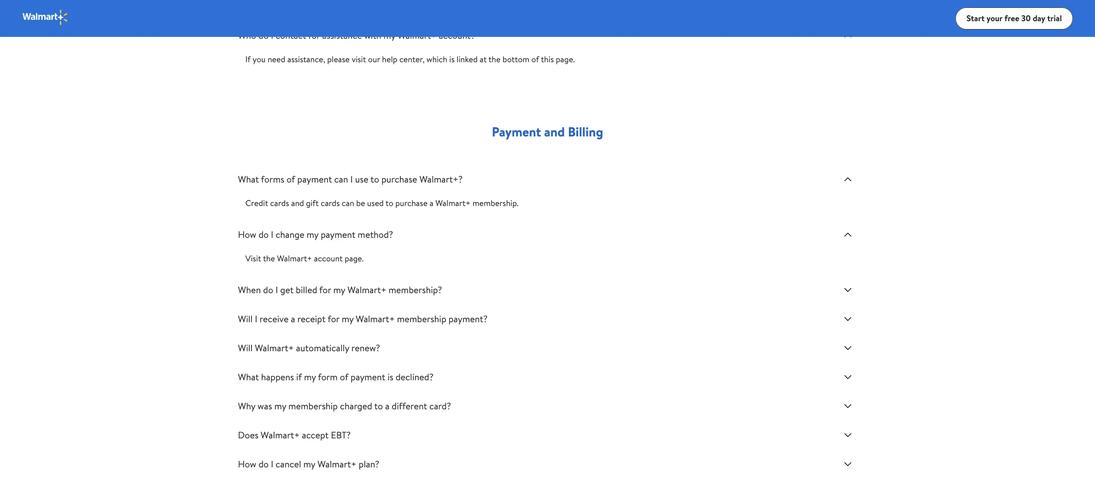 Task type: locate. For each thing, give the bounding box(es) containing it.
use
[[355, 173, 369, 185]]

payment
[[297, 173, 332, 185], [321, 228, 356, 241], [351, 371, 386, 383]]

for right contact
[[308, 29, 320, 41]]

purchase right used
[[396, 197, 428, 209]]

if
[[245, 53, 251, 65]]

happens
[[261, 371, 294, 383]]

is
[[450, 53, 455, 65], [388, 371, 394, 383]]

0 vertical spatial to
[[371, 173, 379, 185]]

will
[[238, 313, 253, 325], [238, 342, 253, 354]]

automatically
[[296, 342, 349, 354]]

a left the different
[[385, 400, 390, 412]]

0 vertical spatial what
[[238, 173, 259, 185]]

will walmart+ automatically renew?
[[238, 342, 380, 354]]

cards right gift
[[321, 197, 340, 209]]

i
[[271, 29, 274, 41], [351, 173, 353, 185], [271, 228, 274, 241], [276, 283, 278, 296], [255, 313, 258, 325], [271, 458, 274, 470]]

and left gift
[[291, 197, 304, 209]]

walmart+ up 'will i receive a receipt for my walmart+ membership payment?'
[[348, 283, 387, 296]]

do for get
[[263, 283, 273, 296]]

0 horizontal spatial cards
[[270, 197, 289, 209]]

linked
[[457, 53, 478, 65]]

1 horizontal spatial membership
[[397, 313, 447, 325]]

how down does at the left bottom
[[238, 458, 256, 470]]

change
[[276, 228, 305, 241]]

and left billing
[[544, 123, 565, 141]]

my right if
[[304, 371, 316, 383]]

what left the forms
[[238, 173, 259, 185]]

2 what from the top
[[238, 371, 259, 383]]

why was my membership charged to a different card?
[[238, 400, 451, 412]]

of right form
[[340, 371, 349, 383]]

your
[[987, 12, 1003, 24]]

i left contact
[[271, 29, 274, 41]]

0 horizontal spatial the
[[263, 253, 275, 264]]

start your free 30 day trial button
[[956, 7, 1074, 30]]

will for will walmart+ automatically renew?
[[238, 342, 253, 354]]

walmart+ down change
[[277, 253, 312, 264]]

gift
[[306, 197, 319, 209]]

payment up gift
[[297, 173, 332, 185]]

0 vertical spatial and
[[544, 123, 565, 141]]

receipt
[[298, 313, 326, 325]]

when
[[238, 283, 261, 296]]

0 vertical spatial will
[[238, 313, 253, 325]]

different
[[392, 400, 427, 412]]

ebt?
[[331, 429, 351, 441]]

page.
[[556, 53, 575, 65], [345, 253, 364, 264]]

do for cancel
[[259, 458, 269, 470]]

purchase up credit cards and gift cards can be used to purchase a walmart+ membership.
[[382, 173, 417, 185]]

1 what from the top
[[238, 173, 259, 185]]

receive
[[260, 313, 289, 325]]

membership up accept
[[289, 400, 338, 412]]

of left this
[[532, 53, 539, 65]]

cards right credit
[[270, 197, 289, 209]]

for
[[308, 29, 320, 41], [319, 283, 331, 296], [328, 313, 340, 325]]

to right used
[[386, 197, 394, 209]]

1 how from the top
[[238, 228, 256, 241]]

0 horizontal spatial membership
[[289, 400, 338, 412]]

0 vertical spatial membership
[[397, 313, 447, 325]]

do left get
[[263, 283, 273, 296]]

1 horizontal spatial page.
[[556, 53, 575, 65]]

0 vertical spatial of
[[532, 53, 539, 65]]

2 horizontal spatial of
[[532, 53, 539, 65]]

can left use
[[334, 173, 348, 185]]

can left be
[[342, 197, 354, 209]]

membership?
[[389, 283, 442, 296]]

2 horizontal spatial a
[[430, 197, 434, 209]]

0 horizontal spatial of
[[287, 173, 295, 185]]

who do i contact for assistance with my walmart+ account?
[[238, 29, 475, 41]]

how do i change my payment method?
[[238, 228, 393, 241]]

do
[[259, 29, 269, 41], [259, 228, 269, 241], [263, 283, 273, 296], [259, 458, 269, 470]]

1 vertical spatial how
[[238, 458, 256, 470]]

to right use
[[371, 173, 379, 185]]

card?
[[430, 400, 451, 412]]

0 horizontal spatial and
[[291, 197, 304, 209]]

of
[[532, 53, 539, 65], [287, 173, 295, 185], [340, 371, 349, 383]]

2 vertical spatial a
[[385, 400, 390, 412]]

the right the visit
[[263, 253, 275, 264]]

who
[[238, 29, 256, 41]]

membership
[[397, 313, 447, 325], [289, 400, 338, 412]]

do up the visit
[[259, 228, 269, 241]]

page. right 'account'
[[345, 253, 364, 264]]

do left cancel
[[259, 458, 269, 470]]

visit the walmart+ account page.
[[245, 253, 364, 264]]

1 vertical spatial and
[[291, 197, 304, 209]]

1 will from the top
[[238, 313, 253, 325]]

for for receipt
[[328, 313, 340, 325]]

how do i cancel my walmart+ plan?
[[238, 458, 380, 470]]

1 horizontal spatial a
[[385, 400, 390, 412]]

1 vertical spatial for
[[319, 283, 331, 296]]

do right who
[[259, 29, 269, 41]]

my down when do i get billed for my walmart+ membership?
[[342, 313, 354, 325]]

a left receipt
[[291, 313, 295, 325]]

what up the why
[[238, 371, 259, 383]]

payment up 'account'
[[321, 228, 356, 241]]

visit
[[245, 253, 261, 264]]

2 vertical spatial payment
[[351, 371, 386, 383]]

for right billed
[[319, 283, 331, 296]]

1 horizontal spatial and
[[544, 123, 565, 141]]

forms
[[261, 173, 285, 185]]

1 vertical spatial membership
[[289, 400, 338, 412]]

0 horizontal spatial a
[[291, 313, 295, 325]]

2 cards from the left
[[321, 197, 340, 209]]

0 vertical spatial how
[[238, 228, 256, 241]]

a down walmart+?
[[430, 197, 434, 209]]

page. right this
[[556, 53, 575, 65]]

how for how do i cancel my walmart+ plan?
[[238, 458, 256, 470]]

of right the forms
[[287, 173, 295, 185]]

how up the visit
[[238, 228, 256, 241]]

walmart+
[[398, 29, 437, 41], [436, 197, 471, 209], [277, 253, 312, 264], [348, 283, 387, 296], [356, 313, 395, 325], [255, 342, 294, 354], [261, 429, 300, 441], [318, 458, 357, 470]]

be
[[356, 197, 365, 209]]

to right "charged"
[[374, 400, 383, 412]]

you
[[253, 53, 266, 65]]

is right the which
[[450, 53, 455, 65]]

0 vertical spatial page.
[[556, 53, 575, 65]]

2 will from the top
[[238, 342, 253, 354]]

1 vertical spatial what
[[238, 371, 259, 383]]

will walmart+ automatically renew? image
[[843, 342, 854, 354]]

form
[[318, 371, 338, 383]]

30
[[1022, 12, 1031, 24]]

my right change
[[307, 228, 319, 241]]

a
[[430, 197, 434, 209], [291, 313, 295, 325], [385, 400, 390, 412]]

0 vertical spatial a
[[430, 197, 434, 209]]

how
[[238, 228, 256, 241], [238, 458, 256, 470]]

declined?
[[396, 371, 434, 383]]

cards
[[270, 197, 289, 209], [321, 197, 340, 209]]

1 horizontal spatial cards
[[321, 197, 340, 209]]

purchase
[[382, 173, 417, 185], [396, 197, 428, 209]]

can
[[334, 173, 348, 185], [342, 197, 354, 209]]

walmart+ up the center,
[[398, 29, 437, 41]]

day
[[1033, 12, 1046, 24]]

2 vertical spatial of
[[340, 371, 349, 383]]

to
[[371, 173, 379, 185], [386, 197, 394, 209], [374, 400, 383, 412]]

i left cancel
[[271, 458, 274, 470]]

2 vertical spatial for
[[328, 313, 340, 325]]

0 horizontal spatial is
[[388, 371, 394, 383]]

what happens if my form of payment is declined? image
[[843, 372, 854, 383]]

1 vertical spatial will
[[238, 342, 253, 354]]

walmart+ up cancel
[[261, 429, 300, 441]]

will i receive a receipt for my walmart+ membership payment?
[[238, 313, 488, 325]]

the right at
[[489, 53, 501, 65]]

0 vertical spatial the
[[489, 53, 501, 65]]

what forms of payment can i use to purchase walmart+? image
[[843, 174, 854, 185]]

for right receipt
[[328, 313, 340, 325]]

my right was
[[274, 400, 286, 412]]

credit
[[245, 197, 268, 209]]

visit
[[352, 53, 366, 65]]

i left get
[[276, 283, 278, 296]]

membership down membership?
[[397, 313, 447, 325]]

my
[[384, 29, 396, 41], [307, 228, 319, 241], [334, 283, 345, 296], [342, 313, 354, 325], [304, 371, 316, 383], [274, 400, 286, 412], [304, 458, 315, 470]]

when do i get billed for my walmart+ membership?
[[238, 283, 442, 296]]

2 how from the top
[[238, 458, 256, 470]]

used
[[367, 197, 384, 209]]

is left declined?
[[388, 371, 394, 383]]

0 horizontal spatial page.
[[345, 253, 364, 264]]

payment down 'renew?' at left
[[351, 371, 386, 383]]

if you need assistance, please visit our help center, which is linked at the bottom of this page.
[[245, 53, 575, 65]]

i left change
[[271, 228, 274, 241]]

1 horizontal spatial is
[[450, 53, 455, 65]]

how do i cancel my walmart+ plan? image
[[843, 459, 854, 470]]

this
[[541, 53, 554, 65]]

walmart+ down ebt?
[[318, 458, 357, 470]]

and
[[544, 123, 565, 141], [291, 197, 304, 209]]

the
[[489, 53, 501, 65], [263, 253, 275, 264]]

i left use
[[351, 173, 353, 185]]

membership.
[[473, 197, 519, 209]]

was
[[258, 400, 272, 412]]

bottom
[[503, 53, 530, 65]]

get
[[280, 283, 294, 296]]

1 vertical spatial the
[[263, 253, 275, 264]]

cancel
[[276, 458, 301, 470]]

what
[[238, 173, 259, 185], [238, 371, 259, 383]]



Task type: vqa. For each thing, say whether or not it's contained in the screenshot.
one
no



Task type: describe. For each thing, give the bounding box(es) containing it.
start your free 30 day trial
[[967, 12, 1063, 24]]

1 vertical spatial payment
[[321, 228, 356, 241]]

payment?
[[449, 313, 488, 325]]

help
[[382, 53, 398, 65]]

payment and billing
[[492, 123, 604, 141]]

i for change
[[271, 228, 274, 241]]

does walmart+ accept ebt? image
[[843, 430, 854, 441]]

i for cancel
[[271, 458, 274, 470]]

1 vertical spatial is
[[388, 371, 394, 383]]

why was my membership charged to a different card? image
[[843, 401, 854, 412]]

2 vertical spatial to
[[374, 400, 383, 412]]

why
[[238, 400, 256, 412]]

plan?
[[359, 458, 380, 470]]

with
[[365, 29, 382, 41]]

does
[[238, 429, 259, 441]]

my right billed
[[334, 283, 345, 296]]

0 vertical spatial purchase
[[382, 173, 417, 185]]

what for what happens if my form of payment is declined?
[[238, 371, 259, 383]]

credit cards and gift cards can be used to purchase a walmart+ membership.
[[245, 197, 519, 209]]

contact
[[276, 29, 306, 41]]

renew?
[[352, 342, 380, 354]]

w+ image
[[22, 9, 69, 26]]

1 vertical spatial purchase
[[396, 197, 428, 209]]

i for contact
[[271, 29, 274, 41]]

payment
[[492, 123, 541, 141]]

center,
[[400, 53, 425, 65]]

what happens if my form of payment is declined?
[[238, 371, 434, 383]]

1 vertical spatial to
[[386, 197, 394, 209]]

walmart+ down walmart+?
[[436, 197, 471, 209]]

1 cards from the left
[[270, 197, 289, 209]]

assistance,
[[287, 53, 325, 65]]

my right with
[[384, 29, 396, 41]]

what forms of payment can i use to purchase walmart+?
[[238, 173, 463, 185]]

need
[[268, 53, 285, 65]]

method?
[[358, 228, 393, 241]]

when do i get billed for my walmart+ membership? image
[[843, 284, 854, 295]]

do for contact
[[259, 29, 269, 41]]

charged
[[340, 400, 372, 412]]

1 horizontal spatial the
[[489, 53, 501, 65]]

walmart+ up 'renew?' at left
[[356, 313, 395, 325]]

account
[[314, 253, 343, 264]]

if
[[296, 371, 302, 383]]

billing
[[568, 123, 604, 141]]

which
[[427, 53, 448, 65]]

for for billed
[[319, 283, 331, 296]]

our
[[368, 53, 380, 65]]

assistance
[[322, 29, 362, 41]]

account?
[[439, 29, 475, 41]]

trial
[[1048, 12, 1063, 24]]

do for change
[[259, 228, 269, 241]]

walmart+ down receive
[[255, 342, 294, 354]]

0 vertical spatial is
[[450, 53, 455, 65]]

what for what forms of payment can i use to purchase walmart+?
[[238, 173, 259, 185]]

billed
[[296, 283, 317, 296]]

1 vertical spatial of
[[287, 173, 295, 185]]

my right cancel
[[304, 458, 315, 470]]

walmart+?
[[420, 173, 463, 185]]

i left receive
[[255, 313, 258, 325]]

at
[[480, 53, 487, 65]]

will i receive a receipt for my walmart+ membership payment? image
[[843, 313, 854, 325]]

0 vertical spatial payment
[[297, 173, 332, 185]]

how for how do i change my payment method?
[[238, 228, 256, 241]]

1 vertical spatial can
[[342, 197, 354, 209]]

who do i contact for assistance with my walmart+ account? image
[[843, 30, 854, 41]]

start
[[967, 12, 985, 24]]

how do i change my payment method? image
[[843, 229, 854, 240]]

1 horizontal spatial of
[[340, 371, 349, 383]]

i for get
[[276, 283, 278, 296]]

0 vertical spatial can
[[334, 173, 348, 185]]

0 vertical spatial for
[[308, 29, 320, 41]]

free
[[1005, 12, 1020, 24]]

accept
[[302, 429, 329, 441]]

will for will i receive a receipt for my walmart+ membership payment?
[[238, 313, 253, 325]]

please
[[327, 53, 350, 65]]

does walmart+ accept ebt?
[[238, 429, 351, 441]]

1 vertical spatial a
[[291, 313, 295, 325]]

1 vertical spatial page.
[[345, 253, 364, 264]]



